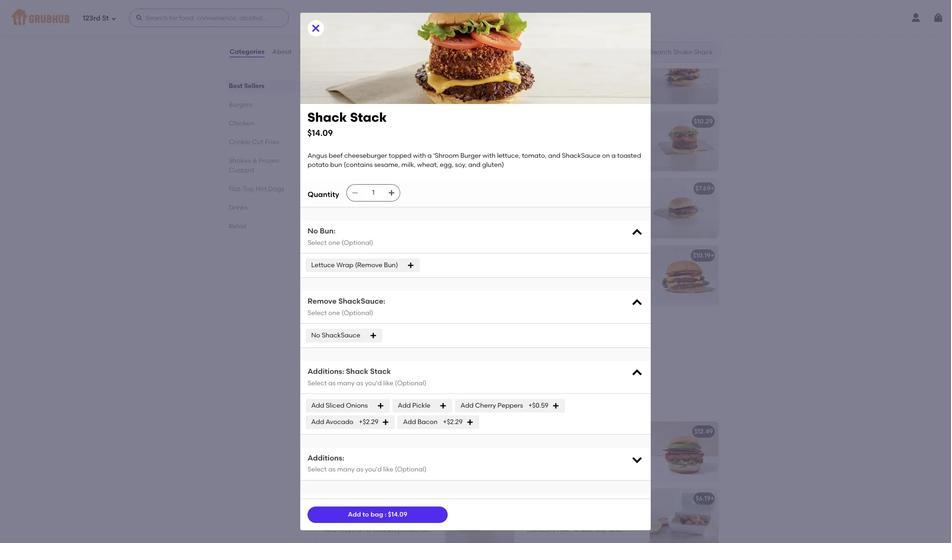 Task type: vqa. For each thing, say whether or not it's contained in the screenshot.
the bottom the
no



Task type: locate. For each thing, give the bounding box(es) containing it.
0 vertical spatial buttermilk
[[576, 451, 608, 458]]

hot up crispy
[[385, 6, 396, 13]]

0 vertical spatial toppings
[[527, 207, 554, 215]]

applewood-
[[542, 274, 580, 282]]

choice
[[611, 198, 632, 206], [337, 274, 358, 282]]

0 horizontal spatial herb
[[322, 527, 337, 535]]

stack right veggie
[[350, 110, 387, 125]]

2 spiced from the top
[[322, 451, 343, 458]]

sesame, up bacon cheeseburger
[[558, 216, 583, 224]]

drinks tab
[[229, 203, 293, 213]]

soy,
[[588, 26, 600, 34], [455, 161, 467, 169], [345, 293, 357, 300], [570, 293, 582, 300], [345, 351, 357, 358], [542, 469, 554, 477], [596, 527, 608, 535]]

like
[[384, 380, 394, 388], [384, 467, 394, 474]]

meat left :
[[365, 509, 381, 516]]

0 horizontal spatial buttermilk
[[401, 518, 432, 526]]

as up sliced
[[329, 380, 336, 388]]

spicy shackmeister image
[[446, 0, 514, 37]]

shacksauce inside angus beef cheeseburger with lettuce, tomato, and shacksauce on a toasted potato bun (contains sesame, eggs, milk, soy, wheat, and gluten)
[[592, 7, 631, 15]]

bacon down shacksauce.
[[352, 51, 372, 58]]

cherry right "made"
[[364, 469, 384, 477]]

many up add sliced onions in the bottom left of the page
[[337, 380, 355, 388]]

search icon image
[[636, 47, 647, 58]]

0 vertical spatial your
[[596, 198, 609, 206]]

stack inside additions: shack stack select as many as you'd like (optional)
[[370, 368, 391, 376]]

+ for smokeshack
[[711, 51, 715, 58]]

meat up the additions: select as many as you'd like (optional)
[[365, 441, 381, 449]]

many up chicken shack
[[337, 467, 355, 474]]

own inside crispy, white-meat chicken breast spiced with our own hot pepper blend, topped with pickles and shack-made cherry pepper slaw.
[[371, 451, 384, 458]]

additions: up sliced
[[308, 368, 344, 376]]

1 horizontal spatial herb
[[610, 451, 624, 458]]

gluten) up shack stack 'image'
[[482, 161, 504, 169]]

0 vertical spatial egg,
[[440, 161, 454, 169]]

crispy, for over
[[322, 509, 343, 516]]

mayo down crispy on the right bottom of page
[[527, 460, 545, 468]]

1 blend, from the top
[[322, 15, 342, 23]]

in right melted
[[402, 332, 407, 340]]

soy, up chicken bites
[[542, 469, 554, 477]]

crinkle cut fries tab
[[229, 137, 293, 147]]

1 vertical spatial mayo
[[338, 527, 356, 535]]

cheese inside angus beef patty with cheese and your choice of toppings on a toasted potato bun (contains sesame, milk, wheat, soy, and gluten)
[[392, 265, 414, 273]]

smokeshack
[[527, 51, 568, 58]]

breast down add bacon
[[408, 441, 428, 449]]

1 vertical spatial like
[[384, 467, 394, 474]]

add down the never
[[403, 419, 416, 426]]

bun:
[[320, 227, 336, 236]]

add for add bacon
[[403, 419, 416, 426]]

0 vertical spatial $14.09
[[308, 128, 333, 138]]

many
[[337, 380, 355, 388], [337, 467, 355, 474]]

gluten) down melted
[[372, 351, 394, 358]]

0 horizontal spatial $14.09
[[308, 128, 333, 138]]

pepper up pickles
[[397, 451, 420, 458]]

whole
[[550, 509, 568, 516]]

0 horizontal spatial in
[[402, 332, 407, 340]]

$6.19 +
[[696, 496, 715, 503]]

one for bun:
[[329, 239, 340, 247]]

1 horizontal spatial toppings
[[527, 207, 554, 215]]

1 like from the top
[[384, 380, 394, 388]]

2 +$2.29 from the left
[[443, 419, 463, 426]]

0 vertical spatial you'd
[[365, 380, 382, 388]]

mayo inside "crispy chicken breast topped with lettuce, pickles, buttermilk herb mayo (contains sesame, milk, wheat, egg, soy, and gluten)"
[[527, 460, 545, 468]]

1 our from the top
[[359, 6, 369, 13]]

on inside angus beef cheeseburger topped with applewood-smoked bacon on a toasted potato bun (contains sesame, milk, soy, wheat, and gluten)
[[627, 274, 635, 282]]

additions: shack stack select as many as you'd like (optional)
[[308, 368, 427, 388]]

1 horizontal spatial pickles,
[[552, 451, 575, 458]]

shacksauce
[[592, 7, 631, 15], [562, 152, 601, 160], [322, 332, 361, 340]]

1 vertical spatial $10.19 +
[[693, 252, 715, 260]]

0 horizontal spatial pickles,
[[362, 518, 385, 526]]

potato
[[558, 17, 579, 24], [308, 161, 329, 169], [597, 207, 618, 215], [322, 283, 344, 291], [553, 283, 574, 291], [322, 341, 344, 349], [398, 527, 419, 535]]

1 vertical spatial blend,
[[322, 460, 342, 468]]

cheeseburger inside angus beef cheeseburger with lettuce, tomato, and shacksauce on a toasted potato bun (contains sesame, eggs, milk, soy, wheat, and gluten)
[[564, 0, 607, 6]]

1 horizontal spatial cheeseburger
[[549, 252, 593, 260]]

on inside angus beef patty and your choice of toppings on a toasted potato bun (contains sesame, milk, wheat, and gluten)
[[556, 207, 564, 215]]

chopped
[[322, 24, 351, 32]]

smokeshack image
[[650, 45, 719, 104]]

lettuce wrap (remove bun)
[[311, 262, 398, 270]]

crispy, down hot chicken
[[322, 441, 343, 449]]

avocado
[[322, 51, 351, 58], [326, 419, 354, 426], [527, 428, 555, 436]]

mayo inside crispy, white-meat chicken breast over lettuce, pickles, and buttermilk herb mayo on a toasted potato bun (contains sesame, milk, wheat, e
[[338, 527, 356, 535]]

our inside 100% angus beef cheeseburger spiced with our own hot pepper blend, topped with crispy onions, chopped cherry peppers and shacksauce.
[[359, 6, 369, 13]]

cheeseburger up the eggs,
[[564, 0, 607, 6]]

0 vertical spatial mayo
[[527, 460, 545, 468]]

0 horizontal spatial cheese
[[354, 332, 377, 340]]

wrap
[[337, 262, 354, 270]]

2 $10.19 from the top
[[693, 252, 711, 260]]

stack down "american cheese melted in a grilled potato bun (contains sesame, milk, wheat, soy, and gluten)"
[[370, 368, 391, 376]]

with inside angus beef cheeseburger topped with applewood-smoked bacon on a toasted potato bun (contains sesame, milk, soy, wheat, and gluten)
[[527, 274, 540, 282]]

buttermilk inside crispy, white-meat chicken breast over lettuce, pickles, and buttermilk herb mayo on a toasted potato bun (contains sesame, milk, wheat, e
[[401, 518, 432, 526]]

1 +$2.29 from the left
[[359, 419, 379, 426]]

toasted inside angus beef cheeseburger with lettuce, tomato, and shacksauce on a toasted potato bun (contains sesame, eggs, milk, soy, wheat, and gluten)
[[533, 17, 557, 24]]

avocado bacon burger image
[[446, 45, 514, 104]]

1 vertical spatial buttermilk
[[401, 518, 432, 526]]

beef for angus beef cheeseburger topped with applewood-smoked bacon on a toasted potato bun (contains sesame, milk, soy, wheat, and gluten)
[[548, 265, 562, 273]]

buttermilk down avocado bacon chicken
[[576, 451, 608, 458]]

shack inside additions: shack stack select as many as you'd like (optional)
[[346, 368, 369, 376]]

$11.69
[[489, 51, 507, 58]]

remove
[[308, 297, 337, 306]]

1 $10.19 + from the top
[[693, 51, 715, 58]]

beef inside angus beef cheeseburger topped with a 'shroom burger with lettuce, tomato, and shacksauce on a toasted potato bun (contains sesame, milk, wheat, egg, soy, and gluten)
[[329, 152, 343, 160]]

chicken
[[383, 441, 407, 449], [548, 441, 572, 449], [383, 509, 407, 516]]

choice inside angus beef patty with cheese and your choice of toppings on a toasted potato bun (contains sesame, milk, wheat, soy, and gluten)
[[337, 274, 358, 282]]

cheese
[[392, 265, 414, 273], [354, 332, 377, 340]]

add left sliced
[[311, 402, 324, 410]]

our
[[359, 6, 369, 13], [359, 451, 369, 458]]

cheeseburger up applewood-
[[549, 252, 593, 260]]

chicken tab
[[229, 119, 293, 128]]

1 vertical spatial you'd
[[365, 467, 382, 474]]

0 horizontal spatial choice
[[337, 274, 358, 282]]

over
[[322, 518, 336, 526]]

select
[[308, 239, 327, 247], [308, 310, 327, 317], [308, 380, 327, 388], [308, 467, 327, 474]]

1 select from the top
[[308, 239, 327, 247]]

with inside angus beef cheeseburger with lettuce, tomato, and shacksauce on a toasted potato bun (contains sesame, eggs, milk, soy, wheat, and gluten)
[[608, 0, 621, 6]]

2 select from the top
[[308, 310, 327, 317]]

gluten) inside angus beef cheeseburger topped with a 'shroom burger with lettuce, tomato, and shacksauce on a toasted potato bun (contains sesame, milk, wheat, egg, soy, and gluten)
[[482, 161, 504, 169]]

svg image
[[934, 12, 945, 23], [135, 14, 143, 21], [111, 16, 116, 21], [311, 23, 322, 34], [407, 262, 415, 270], [631, 367, 644, 380], [377, 403, 384, 410], [553, 403, 560, 410], [631, 454, 644, 467], [631, 500, 644, 513]]

0 vertical spatial spiced
[[322, 6, 343, 13]]

beef
[[361, 0, 375, 4], [548, 0, 562, 6], [329, 152, 343, 160], [548, 198, 562, 206], [344, 265, 358, 273], [548, 265, 562, 273]]

angus beef cheeseburger with lettuce, tomato, and shacksauce on a toasted potato bun (contains sesame, eggs, milk, soy, wheat, and gluten) button
[[522, 0, 719, 43]]

additional
[[308, 500, 346, 509]]

1 horizontal spatial choice
[[611, 198, 632, 206]]

drinks
[[229, 204, 248, 212]]

1 vertical spatial one
[[329, 310, 340, 317]]

one down the bun:
[[329, 239, 340, 247]]

+$2.29 down the hand
[[359, 419, 379, 426]]

cheese right (remove
[[392, 265, 414, 273]]

0 vertical spatial burger
[[374, 51, 395, 58]]

0 vertical spatial shacksauce
[[592, 7, 631, 15]]

no for shacksauce
[[311, 332, 320, 340]]

hot chicken image
[[446, 423, 514, 482]]

gluten) up bites
[[569, 469, 591, 477]]

chicken inside chicken no antibiotics ever, hand breaded, never frozen, and crisp-fried in pure, cholesterol-free soy oil
[[315, 391, 355, 403]]

1 vertical spatial spiced
[[322, 451, 343, 458]]

bacon down oil on the right bottom of the page
[[557, 428, 577, 436]]

american cheese melted in a grilled potato bun (contains sesame, milk, wheat, soy, and gluten)
[[322, 332, 434, 358]]

shacksauce inside angus beef cheeseburger topped with a 'shroom burger with lettuce, tomato, and shacksauce on a toasted potato bun (contains sesame, milk, wheat, egg, soy, and gluten)
[[562, 152, 601, 160]]

0 vertical spatial no
[[308, 227, 318, 236]]

pepper down pickles
[[385, 469, 408, 477]]

0 vertical spatial tomato,
[[552, 7, 577, 15]]

own up pickles
[[371, 451, 384, 458]]

milk, inside "crispy chicken breast topped with lettuce, pickles, buttermilk herb mayo (contains sesame, milk, wheat, egg, soy, and gluten)"
[[604, 460, 618, 468]]

own up crispy
[[371, 6, 384, 13]]

crispy, for served
[[527, 509, 548, 516]]

1 vertical spatial choice
[[337, 274, 358, 282]]

1 horizontal spatial burger
[[461, 152, 481, 160]]

cheeseburger up crispy
[[377, 0, 420, 4]]

0 vertical spatial herb
[[610, 451, 624, 458]]

toppings inside angus beef patty and your choice of toppings on a toasted potato bun (contains sesame, milk, wheat, and gluten)
[[527, 207, 554, 215]]

cheeseburger up smoked at the right
[[564, 265, 607, 273]]

add down antibiotics
[[311, 419, 324, 426]]

soy, down mustard
[[596, 527, 608, 535]]

sesame, up 'input item quantity' number field
[[374, 161, 400, 169]]

angus inside angus beef patty with cheese and your choice of toppings on a toasted potato bun (contains sesame, milk, wheat, soy, and gluten)
[[322, 265, 342, 273]]

$10.19
[[693, 51, 711, 58], [693, 252, 711, 260]]

a inside crispy, white-meat chicken breast over lettuce, pickles, and buttermilk herb mayo on a toasted potato bun (contains sesame, milk, wheat, e
[[367, 527, 371, 535]]

veggie shack image
[[446, 112, 514, 171]]

cherry
[[352, 24, 372, 32], [364, 469, 384, 477]]

cheeseburger
[[322, 252, 367, 260], [549, 252, 593, 260]]

topped
[[343, 15, 366, 23], [389, 152, 412, 160], [608, 265, 631, 273], [595, 441, 618, 449], [343, 460, 366, 468]]

with inside "crispy chicken breast topped with lettuce, pickles, buttermilk herb mayo (contains sesame, milk, wheat, egg, soy, and gluten)"
[[620, 441, 633, 449]]

a
[[527, 17, 531, 24], [428, 152, 432, 160], [612, 152, 616, 160], [565, 207, 570, 215], [406, 274, 410, 282], [637, 274, 641, 282], [409, 332, 413, 340], [367, 527, 371, 535]]

soy, inside angus beef cheeseburger with lettuce, tomato, and shacksauce on a toasted potato bun (contains sesame, eggs, milk, soy, wheat, and gluten)
[[588, 26, 600, 34]]

1 vertical spatial $10.19
[[693, 252, 711, 260]]

gluten) down bun)
[[372, 293, 394, 300]]

0 vertical spatial $10.19 +
[[693, 51, 715, 58]]

(contains
[[594, 17, 623, 24], [344, 161, 373, 169], [527, 216, 556, 224], [359, 283, 388, 291], [589, 283, 618, 291], [359, 341, 388, 349], [546, 460, 575, 468], [527, 527, 556, 535], [322, 536, 351, 544]]

on inside angus beef cheeseburger topped with a 'shroom burger with lettuce, tomato, and shacksauce on a toasted potato bun (contains sesame, milk, wheat, egg, soy, and gluten)
[[603, 152, 610, 160]]

shack for veggie
[[346, 118, 365, 125]]

1 vertical spatial hot
[[385, 451, 396, 458]]

cheeseburger down shack stack $14.09
[[344, 152, 387, 160]]

crispy, inside crispy, white-meat chicken breast over lettuce, pickles, and buttermilk herb mayo on a toasted potato bun (contains sesame, milk, wheat, e
[[322, 509, 343, 516]]

bacon for avocado bacon chicken
[[557, 428, 577, 436]]

2 additions: from the top
[[308, 454, 344, 463]]

0 vertical spatial one
[[329, 239, 340, 247]]

meat inside crispy, white-meat chicken breast over lettuce, pickles, and buttermilk herb mayo on a toasted potato bun (contains sesame, milk, wheat, e
[[365, 509, 381, 516]]

avocado bacon chicken
[[527, 428, 604, 436]]

own
[[371, 6, 384, 13], [371, 451, 384, 458]]

0 vertical spatial blend,
[[322, 15, 342, 23]]

slaw.
[[409, 469, 425, 477]]

bites
[[607, 509, 622, 516]]

wheat, inside angus beef cheeseburger with lettuce, tomato, and shacksauce on a toasted potato bun (contains sesame, eggs, milk, soy, wheat, and gluten)
[[602, 26, 623, 34]]

1 horizontal spatial patty
[[564, 198, 580, 206]]

additions: up shack-
[[308, 454, 344, 463]]

stack left 'input item quantity' number field
[[343, 185, 362, 193]]

1 additions: from the top
[[308, 368, 344, 376]]

angus inside angus beef cheeseburger topped with applewood-smoked bacon on a toasted potato bun (contains sesame, milk, soy, wheat, and gluten)
[[527, 265, 547, 273]]

tomato, inside angus beef cheeseburger with lettuce, tomato, and shacksauce on a toasted potato bun (contains sesame, eggs, milk, soy, wheat, and gluten)
[[552, 7, 577, 15]]

1 vertical spatial cheese
[[354, 332, 377, 340]]

$7.69
[[696, 185, 711, 193]]

like inside additions: shack stack select as many as you'd like (optional)
[[384, 380, 394, 388]]

1 vertical spatial many
[[337, 467, 355, 474]]

0 vertical spatial pepper
[[397, 6, 420, 13]]

1 vertical spatial pepper
[[397, 451, 420, 458]]

cherry up shacksauce.
[[352, 24, 372, 32]]

flat-
[[229, 185, 243, 193]]

0 vertical spatial our
[[359, 6, 369, 13]]

crispy, white-meat chicken breast over lettuce, pickles, and buttermilk herb mayo on a toasted potato bun (contains sesame, milk, wheat, e
[[322, 509, 433, 544]]

choice inside angus beef patty and your choice of toppings on a toasted potato bun (contains sesame, milk, wheat, and gluten)
[[611, 198, 632, 206]]

avocado bacon burger
[[322, 51, 395, 58]]

$14.09 inside shack stack $14.09
[[308, 128, 333, 138]]

bun inside angus beef cheeseburger with lettuce, tomato, and shacksauce on a toasted potato bun (contains sesame, eggs, milk, soy, wheat, and gluten)
[[581, 17, 593, 24]]

bun inside angus beef cheeseburger topped with a 'shroom burger with lettuce, tomato, and shacksauce on a toasted potato bun (contains sesame, milk, wheat, egg, soy, and gluten)
[[330, 161, 342, 169]]

1 $10.19 from the top
[[693, 51, 711, 58]]

sesame, down applewood-
[[527, 293, 553, 300]]

1 spiced from the top
[[322, 6, 343, 13]]

2 our from the top
[[359, 451, 369, 458]]

123rd
[[83, 14, 100, 22]]

(contains inside "crispy chicken breast topped with lettuce, pickles, buttermilk herb mayo (contains sesame, milk, wheat, egg, soy, and gluten)"
[[546, 460, 575, 468]]

blend, inside crispy, white-meat chicken breast spiced with our own hot pepper blend, topped with pickles and shack-made cherry pepper slaw.
[[322, 460, 342, 468]]

with
[[608, 0, 621, 6], [345, 6, 358, 13], [368, 15, 381, 23], [413, 152, 426, 160], [483, 152, 496, 160], [377, 265, 390, 273], [527, 274, 540, 282], [620, 441, 633, 449], [345, 451, 358, 458], [368, 460, 381, 468], [549, 518, 562, 526]]

sesame, inside angus beef patty with cheese and your choice of toppings on a toasted potato bun (contains sesame, milk, wheat, soy, and gluten)
[[389, 283, 415, 291]]

stack for shack stack $14.09
[[350, 110, 387, 125]]

smoked
[[580, 274, 604, 282]]

gluten) up the smokeshack
[[527, 35, 549, 43]]

avocado bacon chicken image
[[650, 423, 719, 482]]

1 vertical spatial patty
[[359, 265, 376, 273]]

avocado for avocado bacon burger
[[322, 51, 351, 58]]

no left the bun:
[[308, 227, 318, 236]]

as left "made"
[[329, 467, 336, 474]]

2 many from the top
[[337, 467, 355, 474]]

shack-
[[322, 469, 344, 477]]

chicken for chicken
[[229, 120, 255, 127]]

add left the cherry
[[461, 402, 474, 410]]

+$2.29 down 'crisp-'
[[443, 419, 463, 426]]

0 vertical spatial pickles,
[[552, 451, 575, 458]]

own inside 100% angus beef cheeseburger spiced with our own hot pepper blend, topped with crispy onions, chopped cherry peppers and shacksauce.
[[371, 6, 384, 13]]

0 vertical spatial in
[[402, 332, 407, 340]]

(remove
[[355, 262, 383, 270]]

1 hot from the top
[[385, 6, 396, 13]]

peppers
[[373, 24, 399, 32]]

2 blend, from the top
[[322, 460, 342, 468]]

cheese down cheese in the bottom left of the page
[[354, 332, 377, 340]]

1 horizontal spatial +$2.29
[[443, 419, 463, 426]]

stack
[[350, 110, 387, 125], [343, 185, 362, 193], [370, 368, 391, 376]]

cheeseburger inside 100% angus beef cheeseburger spiced with our own hot pepper blend, topped with crispy onions, chopped cherry peppers and shacksauce.
[[377, 0, 420, 4]]

toppings
[[527, 207, 554, 215], [368, 274, 395, 282]]

burger down peppers
[[374, 51, 395, 58]]

0 vertical spatial stack
[[350, 110, 387, 125]]

+ for chicken bites
[[711, 496, 715, 503]]

mayo down the additional shacksauce?
[[338, 527, 356, 535]]

2 own from the top
[[371, 451, 384, 458]]

one up grilled
[[329, 310, 340, 317]]

0 horizontal spatial mayo
[[338, 527, 356, 535]]

toppings inside angus beef patty with cheese and your choice of toppings on a toasted potato bun (contains sesame, milk, wheat, soy, and gluten)
[[368, 274, 395, 282]]

1 vertical spatial pickles,
[[362, 518, 385, 526]]

sesame,
[[527, 26, 553, 34], [374, 161, 400, 169], [558, 216, 583, 224], [389, 283, 415, 291], [527, 293, 553, 300], [389, 341, 415, 349], [577, 460, 602, 468], [353, 536, 379, 544]]

soy, inside crispy, whole white-meat bites served with honey mustard or bbq (contains milk, wheat, soy, and gluten)
[[596, 527, 608, 535]]

herb inside "crispy chicken breast topped with lettuce, pickles, buttermilk herb mayo (contains sesame, milk, wheat, egg, soy, and gluten)"
[[610, 451, 624, 458]]

1 vertical spatial toppings
[[368, 274, 395, 282]]

blend,
[[322, 15, 342, 23], [322, 460, 342, 468]]

and inside chicken no antibiotics ever, hand breaded, never frozen, and crisp-fried in pure, cholesterol-free soy oil
[[443, 404, 454, 410]]

white- up honey
[[569, 509, 589, 516]]

retail tab
[[229, 222, 293, 232]]

4 select from the top
[[308, 467, 327, 474]]

0 vertical spatial hot
[[385, 6, 396, 13]]

gluten) down served
[[527, 536, 549, 544]]

one inside 'no bun: select one (optional)'
[[329, 239, 340, 247]]

1 you'd from the top
[[365, 380, 382, 388]]

white- down chicken shack
[[345, 509, 365, 516]]

patty inside angus beef patty with cheese and your choice of toppings on a toasted potato bun (contains sesame, milk, wheat, soy, and gluten)
[[359, 265, 376, 273]]

2 vertical spatial shacksauce
[[322, 332, 361, 340]]

(optional)
[[342, 239, 373, 247], [342, 310, 373, 317], [395, 380, 427, 388], [395, 467, 427, 474]]

no left sliced
[[315, 404, 323, 410]]

+$2.29
[[359, 419, 379, 426], [443, 419, 463, 426]]

additions: inside the additions: select as many as you'd like (optional)
[[308, 454, 344, 463]]

spiced up shack-
[[322, 451, 343, 458]]

topped inside angus beef cheeseburger topped with a 'shroom burger with lettuce, tomato, and shacksauce on a toasted potato bun (contains sesame, milk, wheat, egg, soy, and gluten)
[[389, 152, 412, 160]]

toasted inside angus beef patty with cheese and your choice of toppings on a toasted potato bun (contains sesame, milk, wheat, soy, and gluten)
[[412, 274, 436, 282]]

(contains inside "american cheese melted in a grilled potato bun (contains sesame, milk, wheat, soy, and gluten)"
[[359, 341, 388, 349]]

burgers
[[229, 101, 253, 109]]

and inside angus beef cheeseburger topped with applewood-smoked bacon on a toasted potato bun (contains sesame, milk, soy, wheat, and gluten)
[[606, 293, 618, 300]]

you'd left pickles
[[365, 467, 382, 474]]

0 horizontal spatial patty
[[359, 265, 376, 273]]

2 vertical spatial stack
[[370, 368, 391, 376]]

wheat, inside angus beef cheeseburger topped with a 'shroom burger with lettuce, tomato, and shacksauce on a toasted potato bun (contains sesame, milk, wheat, egg, soy, and gluten)
[[417, 161, 439, 169]]

select up 'additional'
[[308, 467, 327, 474]]

onions,
[[402, 15, 424, 23]]

2 vertical spatial avocado
[[527, 428, 555, 436]]

$10.19 for smokeshack
[[693, 51, 711, 58]]

0 vertical spatial hot
[[256, 185, 267, 193]]

1 horizontal spatial egg,
[[527, 469, 541, 477]]

1 vertical spatial our
[[359, 451, 369, 458]]

angus for sesame,
[[308, 152, 327, 160]]

1 horizontal spatial in
[[483, 404, 488, 410]]

in
[[402, 332, 407, 340], [483, 404, 488, 410]]

soy, down 'shroom
[[455, 161, 467, 169]]

0 vertical spatial of
[[633, 198, 639, 206]]

breast down avocado bacon chicken
[[574, 441, 594, 449]]

2 one from the top
[[329, 310, 340, 317]]

crispy
[[382, 15, 400, 23]]

soy, right the eggs,
[[588, 26, 600, 34]]

0 vertical spatial own
[[371, 6, 384, 13]]

sesame, down bun)
[[389, 283, 415, 291]]

of inside angus beef patty and your choice of toppings on a toasted potato bun (contains sesame, milk, wheat, and gluten)
[[633, 198, 639, 206]]

chicken inside crispy, white-meat chicken breast spiced with our own hot pepper blend, topped with pickles and shack-made cherry pepper slaw.
[[383, 441, 407, 449]]

topped inside angus beef cheeseburger topped with applewood-smoked bacon on a toasted potato bun (contains sesame, milk, soy, wheat, and gluten)
[[608, 265, 631, 273]]

$12.49
[[695, 428, 713, 436]]

0 vertical spatial additions:
[[308, 368, 344, 376]]

bacon cheeseburger image
[[650, 246, 719, 305]]

beef for angus beef patty and your choice of toppings on a toasted potato bun (contains sesame, milk, wheat, and gluten)
[[548, 198, 562, 206]]

add cherry peppers
[[461, 402, 523, 410]]

cut
[[253, 138, 264, 146]]

3 select from the top
[[308, 380, 327, 388]]

you'd up the hand
[[365, 380, 382, 388]]

1 vertical spatial your
[[322, 274, 336, 282]]

Input item quantity number field
[[364, 185, 384, 202]]

stack inside button
[[343, 185, 362, 193]]

gluten) inside "crispy chicken breast topped with lettuce, pickles, buttermilk herb mayo (contains sesame, milk, wheat, egg, soy, and gluten)"
[[569, 469, 591, 477]]

2 vertical spatial no
[[315, 404, 323, 410]]

0 horizontal spatial cheeseburger
[[322, 252, 367, 260]]

(contains inside angus beef cheeseburger topped with a 'shroom burger with lettuce, tomato, and shacksauce on a toasted potato bun (contains sesame, milk, wheat, egg, soy, and gluten)
[[344, 161, 373, 169]]

flat-top hot dogs
[[229, 185, 285, 193]]

1 horizontal spatial tomato,
[[552, 7, 577, 15]]

1 vertical spatial burger
[[461, 152, 481, 160]]

gluten) inside angus beef cheeseburger topped with applewood-smoked bacon on a toasted potato bun (contains sesame, milk, soy, wheat, and gluten)
[[527, 302, 549, 310]]

never
[[408, 404, 423, 410]]

select down the bun:
[[308, 239, 327, 247]]

hot up pickles
[[385, 451, 396, 458]]

1 vertical spatial of
[[360, 274, 366, 282]]

0 horizontal spatial egg,
[[440, 161, 454, 169]]

like up 'breaded,'
[[384, 380, 394, 388]]

meat for our
[[365, 441, 381, 449]]

blend, up shack-
[[322, 460, 342, 468]]

select inside the additions: select as many as you'd like (optional)
[[308, 467, 327, 474]]

0 horizontal spatial tomato,
[[522, 152, 547, 160]]

sesame, down avocado bacon chicken
[[577, 460, 602, 468]]

1 own from the top
[[371, 6, 384, 13]]

pickle
[[413, 402, 431, 410]]

crispy, inside crispy, whole white-meat bites served with honey mustard or bbq (contains milk, wheat, soy, and gluten)
[[527, 509, 548, 516]]

chicken for chicken no antibiotics ever, hand breaded, never frozen, and crisp-fried in pure, cholesterol-free soy oil
[[315, 391, 355, 403]]

pepper up onions, on the left top
[[397, 6, 420, 13]]

a inside angus beef patty and your choice of toppings on a toasted potato bun (contains sesame, milk, wheat, and gluten)
[[565, 207, 570, 215]]

0 horizontal spatial hot
[[256, 185, 267, 193]]

buttermilk right :
[[401, 518, 432, 526]]

0 vertical spatial many
[[337, 380, 355, 388]]

select up sliced
[[308, 380, 327, 388]]

chicken up antibiotics
[[315, 391, 355, 403]]

sesame, down to
[[353, 536, 379, 544]]

crinkle
[[229, 138, 251, 146]]

0 vertical spatial cherry
[[352, 24, 372, 32]]

sesame, left the eggs,
[[527, 26, 553, 34]]

cheeseburger
[[377, 0, 420, 4], [564, 0, 607, 6], [344, 152, 387, 160], [564, 265, 607, 273]]

hot down add avocado
[[322, 428, 334, 436]]

2 cheeseburger from the left
[[549, 252, 593, 260]]

wheat, inside "crispy chicken breast topped with lettuce, pickles, buttermilk herb mayo (contains sesame, milk, wheat, egg, soy, and gluten)"
[[620, 460, 641, 468]]

1 horizontal spatial cheese
[[392, 265, 414, 273]]

2 you'd from the top
[[365, 467, 382, 474]]

$10.29 button
[[522, 112, 719, 171]]

beef inside angus beef patty with cheese and your choice of toppings on a toasted potato bun (contains sesame, milk, wheat, soy, and gluten)
[[344, 265, 358, 273]]

add for add avocado
[[311, 419, 324, 426]]

patty inside angus beef patty and your choice of toppings on a toasted potato bun (contains sesame, milk, wheat, and gluten)
[[564, 198, 580, 206]]

1 vertical spatial own
[[371, 451, 384, 458]]

2 like from the top
[[384, 467, 394, 474]]

your
[[596, 198, 609, 206], [322, 274, 336, 282]]

categories button
[[229, 36, 265, 69]]

toasted inside angus beef cheeseburger topped with applewood-smoked bacon on a toasted potato bun (contains sesame, milk, soy, wheat, and gluten)
[[527, 283, 551, 291]]

0 vertical spatial avocado
[[322, 51, 351, 58]]

1 horizontal spatial of
[[633, 198, 639, 206]]

cherry
[[475, 402, 496, 410]]

gluten) inside angus beef cheeseburger with lettuce, tomato, and shacksauce on a toasted potato bun (contains sesame, eggs, milk, soy, wheat, and gluten)
[[527, 35, 549, 43]]

crispy, up the 'over'
[[322, 509, 343, 516]]

1 vertical spatial cherry
[[364, 469, 384, 477]]

bacon for add bacon
[[418, 419, 438, 426]]

2 $10.19 + from the top
[[693, 252, 715, 260]]

add for add cherry peppers
[[461, 402, 474, 410]]

angus inside angus beef patty and your choice of toppings on a toasted potato bun (contains sesame, milk, wheat, and gluten)
[[527, 198, 547, 206]]

0 horizontal spatial of
[[360, 274, 366, 282]]

in inside chicken no antibiotics ever, hand breaded, never frozen, and crisp-fried in pure, cholesterol-free soy oil
[[483, 404, 488, 410]]

soy, up grilled cheese
[[345, 293, 357, 300]]

avocado up crispy on the right bottom of page
[[527, 428, 555, 436]]

0 horizontal spatial your
[[322, 274, 336, 282]]

1 horizontal spatial $14.09
[[388, 511, 408, 519]]

and inside 100% angus beef cheeseburger spiced with our own hot pepper blend, topped with crispy onions, chopped cherry peppers and shacksauce.
[[401, 24, 413, 32]]

select down the remove
[[308, 310, 327, 317]]

white- down hot chicken
[[345, 441, 365, 449]]

avocado down shacksauce.
[[322, 51, 351, 58]]

blend, up chopped
[[322, 15, 342, 23]]

chicken
[[229, 120, 255, 127], [315, 391, 355, 403], [335, 428, 361, 436], [579, 428, 604, 436], [322, 496, 348, 503], [527, 496, 553, 503]]

chicken bites image
[[650, 490, 719, 544]]

eggs,
[[554, 26, 571, 34]]

$10.19 + for bacon cheeseburger
[[693, 252, 715, 260]]

$10.19 for bacon cheeseburger
[[693, 252, 711, 260]]

sesame, inside crispy, white-meat chicken breast over lettuce, pickles, and buttermilk herb mayo on a toasted potato bun (contains sesame, milk, wheat, e
[[353, 536, 379, 544]]

like left slaw.
[[384, 467, 394, 474]]

shack stack
[[322, 185, 362, 193]]

0 horizontal spatial toppings
[[368, 274, 395, 282]]

beef for angus beef cheeseburger topped with a 'shroom burger with lettuce, tomato, and shacksauce on a toasted potato bun (contains sesame, milk, wheat, egg, soy, and gluten)
[[329, 152, 343, 160]]

1 vertical spatial tomato,
[[522, 152, 547, 160]]

cheeseburger image
[[446, 246, 514, 305]]

like inside the additions: select as many as you'd like (optional)
[[384, 467, 394, 474]]

0 vertical spatial like
[[384, 380, 394, 388]]

cheeseburger up wrap
[[322, 252, 367, 260]]

gluten) up bacon cheeseburger
[[527, 226, 549, 233]]

on
[[632, 7, 640, 15], [603, 152, 610, 160], [556, 207, 564, 215], [397, 274, 404, 282], [627, 274, 635, 282], [357, 527, 365, 535]]

burger right 'shroom
[[461, 152, 481, 160]]

$14.09 down veggie
[[308, 128, 333, 138]]

breast right :
[[408, 509, 428, 516]]

pickles,
[[552, 451, 575, 458], [362, 518, 385, 526]]

add left pickle
[[398, 402, 411, 410]]

egg, down crispy on the right bottom of page
[[527, 469, 541, 477]]

1 vertical spatial egg,
[[527, 469, 541, 477]]

2 hot from the top
[[385, 451, 396, 458]]

best
[[229, 82, 243, 90]]

breast
[[408, 441, 428, 449], [574, 441, 594, 449], [408, 509, 428, 516]]

meat up mustard
[[589, 509, 606, 516]]

soy, inside angus beef cheeseburger topped with a 'shroom burger with lettuce, tomato, and shacksauce on a toasted potato bun (contains sesame, milk, wheat, egg, soy, and gluten)
[[455, 161, 467, 169]]

toasted inside crispy, white-meat chicken breast over lettuce, pickles, and buttermilk herb mayo on a toasted potato bun (contains sesame, milk, wheat, e
[[373, 527, 397, 535]]

best sellers tab
[[229, 81, 293, 91]]

no inside 'no bun: select one (optional)'
[[308, 227, 318, 236]]

topped for crispy chicken breast topped with lettuce, pickles, buttermilk herb mayo (contains sesame, milk, wheat, egg, soy, and gluten)
[[595, 441, 618, 449]]

0 vertical spatial $10.19
[[693, 51, 711, 58]]

svg image
[[352, 190, 359, 197], [388, 190, 396, 197], [631, 227, 644, 240], [631, 297, 644, 310], [370, 333, 377, 340], [440, 403, 447, 410], [382, 419, 390, 427], [467, 419, 474, 427]]

+ for cheeseburger
[[507, 252, 510, 260]]

hot right top on the top left of the page
[[256, 185, 267, 193]]

main navigation navigation
[[0, 0, 952, 36]]

1 one from the top
[[329, 239, 340, 247]]

1 vertical spatial additions:
[[308, 454, 344, 463]]

1 many from the top
[[337, 380, 355, 388]]

1 horizontal spatial buttermilk
[[576, 451, 608, 458]]

1 vertical spatial no
[[311, 332, 320, 340]]

1 vertical spatial shacksauce
[[562, 152, 601, 160]]

$14.09 right :
[[388, 511, 408, 519]]

1 horizontal spatial your
[[596, 198, 609, 206]]

and inside "crispy chicken breast topped with lettuce, pickles, buttermilk herb mayo (contains sesame, milk, wheat, egg, soy, and gluten)"
[[556, 469, 568, 477]]

bacon
[[352, 51, 372, 58], [527, 252, 547, 260], [418, 419, 438, 426], [557, 428, 577, 436]]



Task type: describe. For each thing, give the bounding box(es) containing it.
avocado for avocado bacon chicken
[[527, 428, 555, 436]]

+ for avocado bacon burger
[[507, 51, 510, 58]]

&
[[253, 157, 258, 165]]

(optional) inside additions: shack stack select as many as you'd like (optional)
[[395, 380, 427, 388]]

bun inside angus beef patty and your choice of toppings on a toasted potato bun (contains sesame, milk, wheat, and gluten)
[[619, 207, 631, 215]]

veggie
[[322, 118, 344, 125]]

(contains inside crispy, white-meat chicken breast over lettuce, pickles, and buttermilk herb mayo on a toasted potato bun (contains sesame, milk, wheat, e
[[322, 536, 351, 544]]

hot inside crispy, white-meat chicken breast spiced with our own hot pepper blend, topped with pickles and shack-made cherry pepper slaw.
[[385, 451, 396, 458]]

topped inside 100% angus beef cheeseburger spiced with our own hot pepper blend, topped with crispy onions, chopped cherry peppers and shacksauce.
[[343, 15, 366, 23]]

gluten) inside "american cheese melted in a grilled potato bun (contains sesame, milk, wheat, soy, and gluten)"
[[372, 351, 394, 358]]

fries
[[265, 138, 280, 146]]

chicken for chicken shack
[[322, 496, 348, 503]]

many inside additions: shack stack select as many as you'd like (optional)
[[337, 380, 355, 388]]

potato inside angus beef cheeseburger topped with applewood-smoked bacon on a toasted potato bun (contains sesame, milk, soy, wheat, and gluten)
[[553, 283, 574, 291]]

wheat, inside crispy, whole white-meat bites served with honey mustard or bbq (contains milk, wheat, soy, and gluten)
[[573, 527, 594, 535]]

as right shack-
[[356, 467, 364, 474]]

angus for and
[[527, 0, 547, 6]]

wheat, inside "american cheese melted in a grilled potato bun (contains sesame, milk, wheat, soy, and gluten)"
[[322, 351, 344, 358]]

lettuce, inside angus beef cheeseburger with lettuce, tomato, and shacksauce on a toasted potato bun (contains sesame, eggs, milk, soy, wheat, and gluten)
[[527, 7, 550, 15]]

bites
[[554, 496, 570, 503]]

topped for angus beef cheeseburger topped with applewood-smoked bacon on a toasted potato bun (contains sesame, milk, soy, wheat, and gluten)
[[608, 265, 631, 273]]

bacon cheeseburger
[[527, 252, 593, 260]]

(optional) inside remove shacksauce: select one (optional)
[[342, 310, 373, 317]]

about
[[273, 48, 292, 56]]

$7.69 +
[[696, 185, 715, 193]]

no for bun:
[[308, 227, 318, 236]]

beef for angus beef cheeseburger with lettuce, tomato, and shacksauce on a toasted potato bun (contains sesame, eggs, milk, soy, wheat, and gluten)
[[548, 0, 562, 6]]

shack stack image
[[446, 179, 514, 238]]

of inside angus beef patty with cheese and your choice of toppings on a toasted potato bun (contains sesame, milk, wheat, soy, and gluten)
[[360, 274, 366, 282]]

additions: select as many as you'd like (optional)
[[308, 454, 427, 474]]

cheeseburger for angus beef cheeseburger with lettuce, tomato, and shacksauce on a toasted potato bun (contains sesame, eggs, milk, soy, wheat, and gluten)
[[564, 0, 607, 6]]

blend, inside 100% angus beef cheeseburger spiced with our own hot pepper blend, topped with crispy onions, chopped cherry peppers and shacksauce.
[[322, 15, 342, 23]]

+$2.29 for add bacon
[[443, 419, 463, 426]]

white- inside crispy, whole white-meat bites served with honey mustard or bbq (contains milk, wheat, soy, and gluten)
[[569, 509, 589, 516]]

$6.19
[[696, 496, 711, 503]]

chicken for chicken bites
[[527, 496, 553, 503]]

peppers
[[498, 402, 523, 410]]

crisp-
[[455, 404, 470, 410]]

as up onions
[[356, 380, 364, 388]]

cheese inside "american cheese melted in a grilled potato bun (contains sesame, milk, wheat, soy, and gluten)"
[[354, 332, 377, 340]]

bun inside crispy, white-meat chicken breast over lettuce, pickles, and buttermilk herb mayo on a toasted potato bun (contains sesame, milk, wheat, e
[[421, 527, 433, 535]]

buttermilk inside "crispy chicken breast topped with lettuce, pickles, buttermilk herb mayo (contains sesame, milk, wheat, egg, soy, and gluten)"
[[576, 451, 608, 458]]

ever,
[[353, 404, 366, 410]]

breaded,
[[382, 404, 407, 410]]

Search Shake Shack search field
[[649, 48, 719, 57]]

crispy, whole white-meat bites served with honey mustard or bbq (contains milk, wheat, soy, and gluten)
[[527, 509, 633, 544]]

crispy, for spiced
[[322, 441, 343, 449]]

soy, inside "american cheese melted in a grilled potato bun (contains sesame, milk, wheat, soy, and gluten)"
[[345, 351, 357, 358]]

bacon for avocado bacon burger
[[352, 51, 372, 58]]

hamburger image
[[650, 179, 719, 238]]

cheeseburger for angus beef cheeseburger topped with a 'shroom burger with lettuce, tomato, and shacksauce on a toasted potato bun (contains sesame, milk, wheat, egg, soy, and gluten)
[[344, 152, 387, 160]]

chicken down add avocado
[[335, 428, 361, 436]]

spiced inside crispy, white-meat chicken breast spiced with our own hot pepper blend, topped with pickles and shack-made cherry pepper slaw.
[[322, 451, 343, 458]]

(contains inside angus beef cheeseburger topped with applewood-smoked bacon on a toasted potato bun (contains sesame, milk, soy, wheat, and gluten)
[[589, 283, 618, 291]]

cheeseburger for angus beef cheeseburger topped with applewood-smoked bacon on a toasted potato bun (contains sesame, milk, soy, wheat, and gluten)
[[564, 265, 607, 273]]

and inside crispy, whole white-meat bites served with honey mustard or bbq (contains milk, wheat, soy, and gluten)
[[609, 527, 621, 535]]

cheese
[[345, 319, 368, 327]]

hot inside tab
[[256, 185, 267, 193]]

milk, inside angus beef patty with cheese and your choice of toppings on a toasted potato bun (contains sesame, milk, wheat, soy, and gluten)
[[416, 283, 431, 291]]

milk, inside crispy, white-meat chicken breast over lettuce, pickles, and buttermilk herb mayo on a toasted potato bun (contains sesame, milk, wheat, e
[[380, 536, 394, 544]]

crispy
[[527, 441, 547, 449]]

shakes & frozen custard tab
[[229, 156, 293, 175]]

$8.19
[[491, 252, 507, 260]]

potato inside angus beef patty with cheese and your choice of toppings on a toasted potato bun (contains sesame, milk, wheat, soy, and gluten)
[[322, 283, 344, 291]]

add bacon
[[403, 419, 438, 426]]

angus beef cheeseburger topped with applewood-smoked bacon on a toasted potato bun (contains sesame, milk, soy, wheat, and gluten)
[[527, 265, 641, 310]]

add for add pickle
[[398, 402, 411, 410]]

additions: for shack
[[308, 368, 344, 376]]

milk, inside "american cheese melted in a grilled potato bun (contains sesame, milk, wheat, soy, and gluten)"
[[416, 341, 431, 349]]

a inside angus beef patty with cheese and your choice of toppings on a toasted potato bun (contains sesame, milk, wheat, soy, and gluten)
[[406, 274, 410, 282]]

bacon
[[605, 274, 626, 282]]

grilled
[[322, 319, 343, 327]]

soy, inside angus beef cheeseburger topped with applewood-smoked bacon on a toasted potato bun (contains sesame, milk, soy, wheat, and gluten)
[[570, 293, 582, 300]]

shacksauce.
[[322, 33, 363, 41]]

gluten) inside angus beef patty with cheese and your choice of toppings on a toasted potato bun (contains sesame, milk, wheat, soy, and gluten)
[[372, 293, 394, 300]]

potato inside crispy, white-meat chicken breast over lettuce, pickles, and buttermilk herb mayo on a toasted potato bun (contains sesame, milk, wheat, e
[[398, 527, 419, 535]]

burgers tab
[[229, 100, 293, 110]]

cherry inside crispy, white-meat chicken breast spiced with our own hot pepper blend, topped with pickles and shack-made cherry pepper slaw.
[[364, 469, 384, 477]]

100% angus beef cheeseburger spiced with our own hot pepper blend, topped with crispy onions, chopped cherry peppers and shacksauce.
[[322, 0, 424, 41]]

shack inside shack stack $14.09
[[308, 110, 347, 125]]

angus beef patty and your choice of toppings on a toasted potato bun (contains sesame, milk, wheat, and gluten)
[[527, 198, 639, 233]]

our inside crispy, white-meat chicken breast spiced with our own hot pepper blend, topped with pickles and shack-made cherry pepper slaw.
[[359, 451, 369, 458]]

wheat, inside angus beef cheeseburger topped with applewood-smoked bacon on a toasted potato bun (contains sesame, milk, soy, wheat, and gluten)
[[583, 293, 604, 300]]

beef for angus beef patty with cheese and your choice of toppings on a toasted potato bun (contains sesame, milk, wheat, soy, and gluten)
[[344, 265, 358, 273]]

your inside angus beef patty and your choice of toppings on a toasted potato bun (contains sesame, milk, wheat, and gluten)
[[596, 198, 609, 206]]

st
[[102, 14, 109, 22]]

toasted inside angus beef patty and your choice of toppings on a toasted potato bun (contains sesame, milk, wheat, and gluten)
[[571, 207, 595, 215]]

$10.19 + for smokeshack
[[693, 51, 715, 58]]

1 vertical spatial avocado
[[326, 419, 354, 426]]

reviews button
[[299, 36, 326, 69]]

wheat, inside angus beef patty with cheese and your choice of toppings on a toasted potato bun (contains sesame, milk, wheat, soy, and gluten)
[[322, 293, 344, 300]]

1 vertical spatial $14.09
[[388, 511, 408, 519]]

patty for toppings
[[359, 265, 376, 273]]

oil
[[558, 404, 564, 410]]

+$2.29 for add avocado
[[359, 419, 379, 426]]

angus beef patty with cheese and your choice of toppings on a toasted potato bun (contains sesame, milk, wheat, soy, and gluten)
[[322, 265, 436, 300]]

shack for chicken
[[350, 496, 369, 503]]

served
[[527, 518, 548, 526]]

quantity
[[308, 190, 339, 199]]

made
[[344, 469, 362, 477]]

white- for lettuce,
[[345, 509, 365, 516]]

bun inside angus beef cheeseburger topped with applewood-smoked bacon on a toasted potato bun (contains sesame, milk, soy, wheat, and gluten)
[[575, 283, 587, 291]]

egg, inside "crispy chicken breast topped with lettuce, pickles, buttermilk herb mayo (contains sesame, milk, wheat, egg, soy, and gluten)"
[[527, 469, 541, 477]]

many inside the additions: select as many as you'd like (optional)
[[337, 467, 355, 474]]

chicken up "crispy chicken breast topped with lettuce, pickles, buttermilk herb mayo (contains sesame, milk, wheat, egg, soy, and gluten)"
[[579, 428, 604, 436]]

grilled cheese image
[[446, 313, 514, 373]]

milk, inside angus beef patty and your choice of toppings on a toasted potato bun (contains sesame, milk, wheat, and gluten)
[[585, 216, 599, 224]]

breast for $10.69
[[408, 441, 428, 449]]

$11.69 +
[[489, 51, 510, 58]]

add avocado
[[311, 419, 354, 426]]

1 horizontal spatial hot
[[322, 428, 334, 436]]

123rd st
[[83, 14, 109, 22]]

with inside angus beef patty with cheese and your choice of toppings on a toasted potato bun (contains sesame, milk, wheat, soy, and gluten)
[[377, 265, 390, 273]]

bag
[[371, 511, 383, 519]]

add to bag : $14.09
[[348, 511, 408, 519]]

white- for with
[[345, 441, 365, 449]]

categories
[[230, 48, 265, 56]]

pepper inside 100% angus beef cheeseburger spiced with our own hot pepper blend, topped with crispy onions, chopped cherry peppers and shacksauce.
[[397, 6, 420, 13]]

flat-top hot dogs tab
[[229, 185, 293, 194]]

0 horizontal spatial burger
[[374, 51, 395, 58]]

100% angus beef cheeseburger spiced with our own hot pepper blend, topped with crispy onions, chopped cherry peppers and shacksauce. button
[[317, 0, 514, 41]]

1 cheeseburger from the left
[[322, 252, 367, 260]]

and inside "american cheese melted in a grilled potato bun (contains sesame, milk, wheat, soy, and gluten)"
[[358, 351, 371, 358]]

crispy, white-meat chicken breast spiced with our own hot pepper blend, topped with pickles and shack-made cherry pepper slaw.
[[322, 441, 428, 477]]

pickles, inside crispy, white-meat chicken breast over lettuce, pickles, and buttermilk herb mayo on a toasted potato bun (contains sesame, milk, wheat, e
[[362, 518, 385, 526]]

sesame, inside angus beef cheeseburger topped with applewood-smoked bacon on a toasted potato bun (contains sesame, milk, soy, wheat, and gluten)
[[527, 293, 553, 300]]

shackburger image
[[650, 0, 719, 37]]

lettuce
[[311, 262, 335, 270]]

chicken for $9.89
[[383, 509, 407, 516]]

potato inside angus beef patty and your choice of toppings on a toasted potato bun (contains sesame, milk, wheat, and gluten)
[[597, 207, 618, 215]]

frozen
[[259, 157, 280, 165]]

and inside crispy, white-meat chicken breast spiced with our own hot pepper blend, topped with pickles and shack-made cherry pepper slaw.
[[405, 460, 417, 468]]

reviews
[[300, 48, 325, 56]]

add pickle
[[398, 402, 431, 410]]

potato inside angus beef cheeseburger topped with a 'shroom burger with lettuce, tomato, and shacksauce on a toasted potato bun (contains sesame, milk, wheat, egg, soy, and gluten)
[[308, 161, 329, 169]]

pure,
[[489, 404, 503, 410]]

patty for a
[[564, 198, 580, 206]]

chicken shack image
[[446, 490, 514, 544]]

grilled cheese
[[322, 319, 368, 327]]

breast inside "crispy chicken breast topped with lettuce, pickles, buttermilk herb mayo (contains sesame, milk, wheat, egg, soy, and gluten)"
[[574, 441, 594, 449]]

hot chicken
[[322, 428, 361, 436]]

bun inside angus beef patty with cheese and your choice of toppings on a toasted potato bun (contains sesame, milk, wheat, soy, and gluten)
[[345, 283, 357, 291]]

wheat, inside crispy, white-meat chicken breast over lettuce, pickles, and buttermilk herb mayo on a toasted potato bun (contains sesame, milk, wheat, e
[[396, 536, 417, 544]]

no inside chicken no antibiotics ever, hand breaded, never frozen, and crisp-fried in pure, cholesterol-free soy oil
[[315, 404, 323, 410]]

one for shacksauce:
[[329, 310, 340, 317]]

milk, inside angus beef cheeseburger with lettuce, tomato, and shacksauce on a toasted potato bun (contains sesame, eggs, milk, soy, wheat, and gluten)
[[573, 26, 587, 34]]

stack for shack stack
[[343, 185, 362, 193]]

chicken no antibiotics ever, hand breaded, never frozen, and crisp-fried in pure, cholesterol-free soy oil
[[315, 391, 564, 410]]

lettuce, inside crispy, white-meat chicken breast over lettuce, pickles, and buttermilk herb mayo on a toasted potato bun (contains sesame, milk, wheat, e
[[337, 518, 361, 526]]

:
[[385, 511, 387, 519]]

about button
[[272, 36, 292, 69]]

top
[[243, 185, 254, 193]]

$10.69
[[490, 428, 509, 436]]

+$0.59
[[529, 402, 549, 410]]

(contains inside angus beef cheeseburger with lettuce, tomato, and shacksauce on a toasted potato bun (contains sesame, eggs, milk, soy, wheat, and gluten)
[[594, 17, 623, 24]]

a inside angus beef cheeseburger topped with applewood-smoked bacon on a toasted potato bun (contains sesame, milk, soy, wheat, and gluten)
[[637, 274, 641, 282]]

and inside crispy, white-meat chicken breast over lettuce, pickles, and buttermilk herb mayo on a toasted potato bun (contains sesame, milk, wheat, e
[[387, 518, 399, 526]]

chicken shack
[[322, 496, 369, 503]]

mustard
[[584, 518, 610, 526]]

sesame, inside angus beef patty and your choice of toppings on a toasted potato bun (contains sesame, milk, wheat, and gluten)
[[558, 216, 583, 224]]

angus for soy,
[[322, 265, 342, 273]]

shack stack button
[[317, 179, 514, 238]]

$10.29
[[694, 118, 713, 125]]

add for add sliced onions
[[311, 402, 324, 410]]

fried
[[470, 404, 482, 410]]

crispy chicken breast topped with lettuce, pickles, buttermilk herb mayo (contains sesame, milk, wheat, egg, soy, and gluten)
[[527, 441, 641, 477]]

(contains inside angus beef patty and your choice of toppings on a toasted potato bun (contains sesame, milk, wheat, and gluten)
[[527, 216, 556, 224]]

breast for $9.89
[[408, 509, 428, 516]]

$5.89
[[492, 319, 509, 327]]

grilled
[[414, 332, 434, 340]]

lettuce, inside angus beef cheeseburger topped with a 'shroom burger with lettuce, tomato, and shacksauce on a toasted potato bun (contains sesame, milk, wheat, egg, soy, and gluten)
[[497, 152, 521, 160]]

angus for gluten)
[[527, 265, 547, 273]]

retail
[[229, 223, 247, 231]]

meat for pickles,
[[365, 509, 381, 516]]

dogs
[[269, 185, 285, 193]]

antibiotics
[[324, 404, 352, 410]]

chicken for $10.69
[[383, 441, 407, 449]]

wheat, inside angus beef patty and your choice of toppings on a toasted potato bun (contains sesame, milk, wheat, and gluten)
[[601, 216, 622, 224]]

bacon up applewood-
[[527, 252, 547, 260]]

melted
[[378, 332, 400, 340]]

american
[[322, 332, 353, 340]]

add down the additional shacksauce?
[[348, 511, 361, 519]]

select inside remove shacksauce: select one (optional)
[[308, 310, 327, 317]]

egg, inside angus beef cheeseburger topped with a 'shroom burger with lettuce, tomato, and shacksauce on a toasted potato bun (contains sesame, milk, wheat, egg, soy, and gluten)
[[440, 161, 454, 169]]

cholesterol-
[[504, 404, 536, 410]]

2 vertical spatial pepper
[[385, 469, 408, 477]]

(optional) inside 'no bun: select one (optional)'
[[342, 239, 373, 247]]

hand
[[367, 404, 381, 410]]

bbq
[[620, 518, 633, 526]]

(optional) inside the additions: select as many as you'd like (optional)
[[395, 467, 427, 474]]

potato inside "american cheese melted in a grilled potato bun (contains sesame, milk, wheat, soy, and gluten)"
[[322, 341, 344, 349]]

hot inside 100% angus beef cheeseburger spiced with our own hot pepper blend, topped with crispy onions, chopped cherry peppers and shacksauce.
[[385, 6, 396, 13]]

additions: for select
[[308, 454, 344, 463]]

shack for additions:
[[346, 368, 369, 376]]

'shroom burger image
[[650, 112, 719, 171]]

topped for angus beef cheeseburger topped with a 'shroom burger with lettuce, tomato, and shacksauce on a toasted potato bun (contains sesame, milk, wheat, egg, soy, and gluten)
[[389, 152, 412, 160]]

crinkle cut fries
[[229, 138, 280, 146]]

to
[[363, 511, 369, 519]]

no shacksauce
[[311, 332, 361, 340]]

milk, inside angus beef cheeseburger topped with a 'shroom burger with lettuce, tomato, and shacksauce on a toasted potato bun (contains sesame, milk, wheat, egg, soy, and gluten)
[[402, 161, 416, 169]]

free
[[536, 404, 546, 410]]

burger inside angus beef cheeseburger topped with a 'shroom burger with lettuce, tomato, and shacksauce on a toasted potato bun (contains sesame, milk, wheat, egg, soy, and gluten)
[[461, 152, 481, 160]]

tomato, inside angus beef cheeseburger topped with a 'shroom burger with lettuce, tomato, and shacksauce on a toasted potato bun (contains sesame, milk, wheat, egg, soy, and gluten)
[[522, 152, 547, 160]]

milk, inside angus beef cheeseburger topped with applewood-smoked bacon on a toasted potato bun (contains sesame, milk, soy, wheat, and gluten)
[[554, 293, 569, 300]]

angus inside 100% angus beef cheeseburger spiced with our own hot pepper blend, topped with crispy onions, chopped cherry peppers and shacksauce.
[[340, 0, 360, 4]]

remove shacksauce: select one (optional)
[[308, 297, 386, 317]]

topped inside crispy, white-meat chicken breast spiced with our own hot pepper blend, topped with pickles and shack-made cherry pepper slaw.
[[343, 460, 366, 468]]

you'd inside additions: shack stack select as many as you'd like (optional)
[[365, 380, 382, 388]]

+ for bacon cheeseburger
[[711, 252, 715, 260]]

herb inside crispy, white-meat chicken breast over lettuce, pickles, and buttermilk herb mayo on a toasted potato bun (contains sesame, milk, wheat, e
[[322, 527, 337, 535]]

(contains inside angus beef patty with cheese and your choice of toppings on a toasted potato bun (contains sesame, milk, wheat, soy, and gluten)
[[359, 283, 388, 291]]

lettuce, inside "crispy chicken breast topped with lettuce, pickles, buttermilk herb mayo (contains sesame, milk, wheat, egg, soy, and gluten)"
[[527, 451, 550, 458]]



